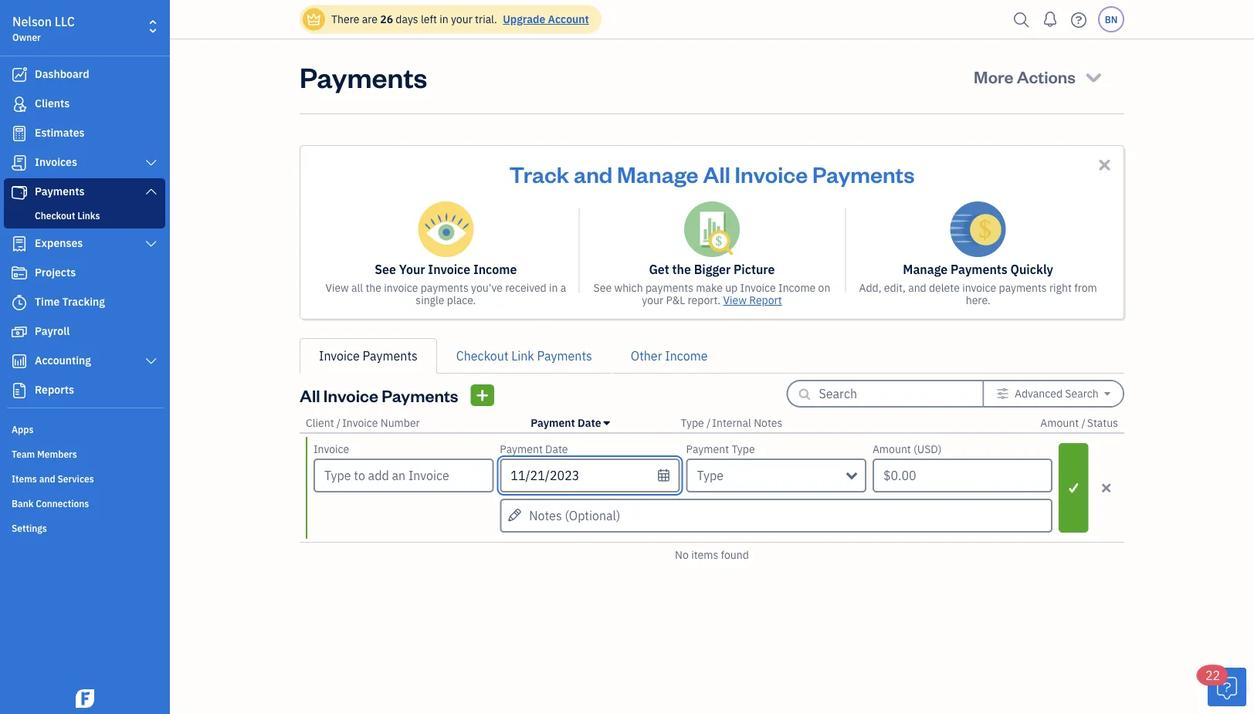 Task type: locate. For each thing, give the bounding box(es) containing it.
1 horizontal spatial manage
[[903, 262, 948, 278]]

checkout up add a new payment image
[[456, 348, 509, 364]]

links
[[77, 209, 100, 222]]

/ right "client"
[[337, 416, 341, 430]]

1 vertical spatial manage
[[903, 262, 948, 278]]

date up payment date in mm/dd/yyyy format text box
[[578, 416, 601, 430]]

3 chevron large down image from the top
[[144, 355, 158, 368]]

1 horizontal spatial all
[[703, 159, 731, 188]]

invoice right delete at the top
[[963, 281, 997, 295]]

actions
[[1017, 65, 1076, 87]]

your inside see which payments make up invoice income on your p&l report.
[[642, 293, 664, 307]]

invoice down your
[[384, 281, 418, 295]]

team members
[[12, 448, 77, 460]]

1 vertical spatial checkout
[[456, 348, 509, 364]]

1 horizontal spatial payments
[[646, 281, 694, 295]]

1 horizontal spatial income
[[665, 348, 708, 364]]

client
[[306, 416, 334, 430]]

chevron large down image down payroll link
[[144, 355, 158, 368]]

no
[[675, 548, 689, 562]]

22
[[1206, 668, 1221, 684]]

main element
[[0, 0, 209, 715]]

bank connections link
[[4, 491, 165, 515]]

0 horizontal spatial payments
[[421, 281, 469, 295]]

and inside 'link'
[[39, 473, 55, 485]]

amount button
[[1041, 416, 1079, 430]]

2 horizontal spatial and
[[909, 281, 927, 295]]

/ for status
[[1082, 416, 1086, 430]]

2 / from the left
[[707, 416, 711, 430]]

date down 'payment date' button
[[546, 442, 568, 457]]

payments inside main element
[[35, 184, 85, 199]]

amount for amount / status
[[1041, 416, 1079, 430]]

payment type
[[687, 442, 755, 457]]

2 vertical spatial and
[[39, 473, 55, 485]]

0 vertical spatial the
[[673, 262, 691, 278]]

checkout up 'expenses'
[[35, 209, 75, 222]]

2 vertical spatial chevron large down image
[[144, 355, 158, 368]]

payments inside manage payments quickly add, edit, and delete invoice payments right from here.
[[999, 281, 1047, 295]]

2 payments from the left
[[646, 281, 694, 295]]

payment date up payment date in mm/dd/yyyy format text box
[[531, 416, 601, 430]]

projects
[[35, 265, 76, 280]]

nelson
[[12, 14, 52, 30]]

0 vertical spatial all
[[703, 159, 731, 188]]

1 vertical spatial in
[[549, 281, 558, 295]]

settings link
[[4, 516, 165, 539]]

1 / from the left
[[337, 416, 341, 430]]

nelson llc owner
[[12, 14, 75, 43]]

view inside the see your invoice income view all the invoice payments you've received in a single place.
[[326, 281, 349, 295]]

1 vertical spatial see
[[594, 281, 612, 295]]

all
[[703, 159, 731, 188], [300, 384, 320, 406]]

in
[[440, 12, 449, 26], [549, 281, 558, 295]]

caretdown image
[[1105, 388, 1111, 400], [604, 417, 610, 430]]

payment date down 'payment date' button
[[500, 442, 568, 457]]

2 invoice from the left
[[963, 281, 997, 295]]

0 vertical spatial amount
[[1041, 416, 1079, 430]]

all up the 'get the bigger picture'
[[703, 159, 731, 188]]

0 vertical spatial income
[[474, 262, 517, 278]]

on
[[819, 281, 831, 295]]

1 horizontal spatial checkout
[[456, 348, 509, 364]]

you've
[[471, 281, 503, 295]]

in left a
[[549, 281, 558, 295]]

0 horizontal spatial checkout
[[35, 209, 75, 222]]

2 horizontal spatial income
[[779, 281, 816, 295]]

0 horizontal spatial the
[[366, 281, 382, 295]]

up
[[726, 281, 738, 295]]

invoice for payments
[[963, 281, 997, 295]]

more actions button
[[960, 58, 1119, 95]]

(usd)
[[914, 442, 942, 457]]

your left trial.
[[451, 12, 473, 26]]

and right edit, on the top right of the page
[[909, 281, 927, 295]]

0 vertical spatial see
[[375, 262, 396, 278]]

advanced search
[[1015, 387, 1099, 401]]

resource center badge image
[[1208, 668, 1247, 707]]

view
[[326, 281, 349, 295], [724, 293, 747, 307]]

Invoice text field
[[315, 460, 492, 491]]

expense image
[[10, 236, 29, 252]]

3 payments from the left
[[999, 281, 1047, 295]]

see left which
[[594, 281, 612, 295]]

1 vertical spatial chevron large down image
[[144, 238, 158, 250]]

0 horizontal spatial see
[[375, 262, 396, 278]]

1 payments from the left
[[421, 281, 469, 295]]

add,
[[860, 281, 882, 295]]

income inside "link"
[[665, 348, 708, 364]]

income up you've
[[474, 262, 517, 278]]

income left on
[[779, 281, 816, 295]]

payments inside the see your invoice income view all the invoice payments you've received in a single place.
[[421, 281, 469, 295]]

in right left
[[440, 12, 449, 26]]

income inside see which payments make up invoice income on your p&l report.
[[779, 281, 816, 295]]

checkout link payments link
[[437, 338, 612, 374]]

0 horizontal spatial caretdown image
[[604, 417, 610, 430]]

0 horizontal spatial date
[[546, 442, 568, 457]]

2 horizontal spatial /
[[1082, 416, 1086, 430]]

1 vertical spatial caretdown image
[[604, 417, 610, 430]]

income inside the see your invoice income view all the invoice payments you've received in a single place.
[[474, 262, 517, 278]]

report.
[[688, 293, 721, 307]]

project image
[[10, 266, 29, 281]]

your
[[451, 12, 473, 26], [642, 293, 664, 307]]

Notes (Optional) text field
[[500, 499, 1053, 533]]

1 horizontal spatial invoice
[[963, 281, 997, 295]]

0 vertical spatial type
[[681, 416, 704, 430]]

1 vertical spatial your
[[642, 293, 664, 307]]

number
[[381, 416, 420, 430]]

1 invoice from the left
[[384, 281, 418, 295]]

type down internal
[[732, 442, 755, 457]]

expenses
[[35, 236, 83, 250]]

1 horizontal spatial /
[[707, 416, 711, 430]]

see your invoice income image
[[418, 202, 474, 257]]

chevron large down image for payments
[[144, 185, 158, 198]]

26
[[380, 12, 393, 26]]

view right make
[[724, 293, 747, 307]]

advanced
[[1015, 387, 1063, 401]]

caretdown image right search at the bottom of the page
[[1105, 388, 1111, 400]]

0 vertical spatial payment date
[[531, 416, 601, 430]]

upgrade
[[503, 12, 546, 26]]

checkout for checkout links
[[35, 209, 75, 222]]

1 horizontal spatial caretdown image
[[1105, 388, 1111, 400]]

1 horizontal spatial see
[[594, 281, 612, 295]]

the right the get
[[673, 262, 691, 278]]

manage inside manage payments quickly add, edit, and delete invoice payments right from here.
[[903, 262, 948, 278]]

0 horizontal spatial amount
[[873, 442, 911, 457]]

1 horizontal spatial and
[[574, 159, 613, 188]]

payment date
[[531, 416, 601, 430], [500, 442, 568, 457]]

0 vertical spatial chevron large down image
[[144, 185, 158, 198]]

0 horizontal spatial view
[[326, 281, 349, 295]]

0 vertical spatial and
[[574, 159, 613, 188]]

1 horizontal spatial in
[[549, 281, 558, 295]]

and for services
[[39, 473, 55, 485]]

checkout inside main element
[[35, 209, 75, 222]]

and for manage
[[574, 159, 613, 188]]

invoice inside the see your invoice income view all the invoice payments you've received in a single place.
[[384, 281, 418, 295]]

1 horizontal spatial amount
[[1041, 416, 1079, 430]]

amount left (usd)
[[873, 442, 911, 457]]

time tracking link
[[4, 289, 165, 317]]

1 horizontal spatial your
[[642, 293, 664, 307]]

estimates link
[[4, 120, 165, 148]]

0 vertical spatial in
[[440, 12, 449, 26]]

view left all on the top left of the page
[[326, 281, 349, 295]]

single
[[416, 293, 445, 307]]

chevron large down image inside expenses 'link'
[[144, 238, 158, 250]]

1 vertical spatial amount
[[873, 442, 911, 457]]

0 horizontal spatial in
[[440, 12, 449, 26]]

1 chevron large down image from the top
[[144, 185, 158, 198]]

invoice payments link
[[300, 338, 437, 374]]

0 horizontal spatial invoice
[[384, 281, 418, 295]]

payment down 'payment date' button
[[500, 442, 543, 457]]

caretdown image up payment date in mm/dd/yyyy format text box
[[604, 417, 610, 430]]

0 horizontal spatial and
[[39, 473, 55, 485]]

1 vertical spatial the
[[366, 281, 382, 295]]

0 vertical spatial manage
[[617, 159, 699, 188]]

invoice for your
[[384, 281, 418, 295]]

chevron large down image down chevron large down image
[[144, 185, 158, 198]]

invoice
[[384, 281, 418, 295], [963, 281, 997, 295]]

payments
[[421, 281, 469, 295], [646, 281, 694, 295], [999, 281, 1047, 295]]

0 horizontal spatial /
[[337, 416, 341, 430]]

/
[[337, 416, 341, 430], [707, 416, 711, 430], [1082, 416, 1086, 430]]

0 vertical spatial caretdown image
[[1105, 388, 1111, 400]]

notes
[[754, 416, 783, 430]]

timer image
[[10, 295, 29, 311]]

client image
[[10, 97, 29, 112]]

type inside dropdown button
[[697, 468, 724, 484]]

time tracking
[[35, 295, 105, 309]]

view report
[[724, 293, 782, 307]]

income right the other
[[665, 348, 708, 364]]

checkout for checkout link payments
[[456, 348, 509, 364]]

payment date button
[[531, 416, 610, 430]]

close image
[[1096, 156, 1114, 174]]

0 horizontal spatial income
[[474, 262, 517, 278]]

your left p&l
[[642, 293, 664, 307]]

payment
[[531, 416, 575, 430], [500, 442, 543, 457], [687, 442, 729, 457]]

see inside see which payments make up invoice income on your p&l report.
[[594, 281, 612, 295]]

payments down your
[[421, 281, 469, 295]]

reports
[[35, 383, 74, 397]]

manage payments quickly image
[[951, 202, 1006, 257]]

0 vertical spatial checkout
[[35, 209, 75, 222]]

trial.
[[475, 12, 497, 26]]

get the bigger picture image
[[685, 202, 740, 257]]

right
[[1050, 281, 1072, 295]]

see inside the see your invoice income view all the invoice payments you've received in a single place.
[[375, 262, 396, 278]]

/ for invoice
[[337, 416, 341, 430]]

1 vertical spatial income
[[779, 281, 816, 295]]

see for which
[[594, 281, 612, 295]]

2 chevron large down image from the top
[[144, 238, 158, 250]]

payroll
[[35, 324, 70, 338]]

see for your
[[375, 262, 396, 278]]

and
[[574, 159, 613, 188], [909, 281, 927, 295], [39, 473, 55, 485]]

cancel image
[[1094, 479, 1120, 498]]

and right the 'items'
[[39, 473, 55, 485]]

amount
[[1041, 416, 1079, 430], [873, 442, 911, 457]]

amount down advanced search at the bottom right
[[1041, 416, 1079, 430]]

the
[[673, 262, 691, 278], [366, 281, 382, 295]]

payments down the get
[[646, 281, 694, 295]]

chevron large down image
[[144, 185, 158, 198], [144, 238, 158, 250], [144, 355, 158, 368]]

and right track
[[574, 159, 613, 188]]

3 / from the left
[[1082, 416, 1086, 430]]

Payment date in MM/DD/YYYY format text field
[[500, 459, 680, 493]]

invoice image
[[10, 155, 29, 171]]

2 vertical spatial income
[[665, 348, 708, 364]]

1 vertical spatial and
[[909, 281, 927, 295]]

clients
[[35, 96, 70, 110]]

0 horizontal spatial your
[[451, 12, 473, 26]]

/ left status
[[1082, 416, 1086, 430]]

see left your
[[375, 262, 396, 278]]

1 horizontal spatial date
[[578, 416, 601, 430]]

/ right type button
[[707, 416, 711, 430]]

accounting
[[35, 353, 91, 368]]

all up "client"
[[300, 384, 320, 406]]

see
[[375, 262, 396, 278], [594, 281, 612, 295]]

chevron large down image down checkout links link
[[144, 238, 158, 250]]

invoice inside manage payments quickly add, edit, and delete invoice payments right from here.
[[963, 281, 997, 295]]

1 vertical spatial all
[[300, 384, 320, 406]]

type down the payment type
[[697, 468, 724, 484]]

2 vertical spatial type
[[697, 468, 724, 484]]

crown image
[[306, 11, 322, 27]]

left
[[421, 12, 437, 26]]

connections
[[36, 498, 89, 510]]

payments down quickly
[[999, 281, 1047, 295]]

the right all on the top left of the page
[[366, 281, 382, 295]]

1 horizontal spatial the
[[673, 262, 691, 278]]

apps link
[[4, 417, 165, 440]]

2 horizontal spatial payments
[[999, 281, 1047, 295]]

manage
[[617, 159, 699, 188], [903, 262, 948, 278]]

type up the payment type
[[681, 416, 704, 430]]



Task type: describe. For each thing, give the bounding box(es) containing it.
report image
[[10, 383, 29, 399]]

client / invoice number
[[306, 416, 420, 430]]

and inside manage payments quickly add, edit, and delete invoice payments right from here.
[[909, 281, 927, 295]]

other income
[[631, 348, 708, 364]]

expenses link
[[4, 230, 165, 258]]

get the bigger picture
[[649, 262, 775, 278]]

team members link
[[4, 442, 165, 465]]

estimates
[[35, 126, 85, 140]]

items and services link
[[4, 467, 165, 490]]

other
[[631, 348, 663, 364]]

checkout link payments
[[456, 348, 592, 364]]

payments inside see which payments make up invoice income on your p&l report.
[[646, 281, 694, 295]]

items
[[12, 473, 37, 485]]

Amount (USD) text field
[[873, 459, 1053, 493]]

payment up payment date in mm/dd/yyyy format text box
[[531, 416, 575, 430]]

your
[[399, 262, 425, 278]]

0 horizontal spatial manage
[[617, 159, 699, 188]]

projects link
[[4, 260, 165, 287]]

which
[[615, 281, 643, 295]]

search
[[1066, 387, 1099, 401]]

all invoice payments
[[300, 384, 459, 406]]

estimate image
[[10, 126, 29, 141]]

invoices
[[35, 155, 77, 169]]

from
[[1075, 281, 1098, 295]]

bn
[[1105, 13, 1118, 25]]

type for type / internal notes
[[681, 416, 704, 430]]

bn button
[[1099, 6, 1125, 32]]

apps
[[12, 423, 34, 436]]

checkout links
[[35, 209, 100, 222]]

track
[[510, 159, 570, 188]]

all
[[352, 281, 363, 295]]

payments for income
[[421, 281, 469, 295]]

place.
[[447, 293, 476, 307]]

account
[[548, 12, 589, 26]]

picture
[[734, 262, 775, 278]]

bigger
[[694, 262, 731, 278]]

services
[[58, 473, 94, 485]]

more
[[974, 65, 1014, 87]]

track and manage all invoice payments
[[510, 159, 915, 188]]

amount / status
[[1041, 416, 1119, 430]]

in inside the see your invoice income view all the invoice payments you've received in a single place.
[[549, 281, 558, 295]]

accounting link
[[4, 348, 165, 375]]

chart image
[[10, 354, 29, 369]]

make
[[696, 281, 723, 295]]

settings
[[12, 522, 47, 535]]

items
[[692, 548, 719, 562]]

0 vertical spatial date
[[578, 416, 601, 430]]

amount (usd)
[[873, 442, 942, 457]]

invoice inside see which payments make up invoice income on your p&l report.
[[741, 281, 776, 295]]

get
[[649, 262, 670, 278]]

payment image
[[10, 185, 29, 200]]

other income link
[[612, 338, 727, 374]]

days
[[396, 12, 418, 26]]

there
[[331, 12, 360, 26]]

p&l
[[666, 293, 685, 307]]

caretdown image inside 'payment date' button
[[604, 417, 610, 430]]

found
[[721, 548, 749, 562]]

settings image
[[997, 388, 1010, 400]]

bank
[[12, 498, 34, 510]]

dashboard
[[35, 67, 89, 81]]

edit,
[[884, 281, 906, 295]]

here.
[[966, 293, 991, 307]]

1 horizontal spatial view
[[724, 293, 747, 307]]

chevrondown image
[[1084, 66, 1105, 87]]

1 vertical spatial payment date
[[500, 442, 568, 457]]

payments inside manage payments quickly add, edit, and delete invoice payments right from here.
[[951, 262, 1008, 278]]

internal
[[713, 416, 752, 430]]

llc
[[55, 14, 75, 30]]

freshbooks image
[[73, 690, 97, 708]]

chevron large down image for expenses
[[144, 238, 158, 250]]

dashboard image
[[10, 67, 29, 83]]

money image
[[10, 324, 29, 340]]

see your invoice income view all the invoice payments you've received in a single place.
[[326, 262, 567, 307]]

report
[[750, 293, 782, 307]]

reports link
[[4, 377, 165, 405]]

Search text field
[[819, 382, 958, 406]]

status
[[1088, 416, 1119, 430]]

the inside the see your invoice income view all the invoice payments you've received in a single place.
[[366, 281, 382, 295]]

manage payments quickly add, edit, and delete invoice payments right from here.
[[860, 262, 1098, 307]]

add a new payment image
[[476, 386, 490, 405]]

bank connections
[[12, 498, 89, 510]]

notifications image
[[1038, 4, 1063, 35]]

1 vertical spatial type
[[732, 442, 755, 457]]

payments link
[[4, 178, 165, 206]]

invoice payments
[[319, 348, 418, 364]]

0 vertical spatial your
[[451, 12, 473, 26]]

items and services
[[12, 473, 94, 485]]

delete
[[929, 281, 960, 295]]

payments for add,
[[999, 281, 1047, 295]]

type / internal notes
[[681, 416, 783, 430]]

upgrade account link
[[500, 12, 589, 26]]

payroll link
[[4, 318, 165, 346]]

search image
[[1010, 8, 1035, 31]]

invoice inside the see your invoice income view all the invoice payments you've received in a single place.
[[428, 262, 471, 278]]

chevron large down image
[[144, 157, 158, 169]]

type for type
[[697, 468, 724, 484]]

1 vertical spatial date
[[546, 442, 568, 457]]

are
[[362, 12, 378, 26]]

0 horizontal spatial all
[[300, 384, 320, 406]]

checkout links link
[[7, 206, 162, 225]]

see which payments make up invoice income on your p&l report.
[[594, 281, 831, 307]]

tracking
[[62, 295, 105, 309]]

22 button
[[1198, 666, 1247, 707]]

time
[[35, 295, 60, 309]]

go to help image
[[1067, 8, 1092, 31]]

amount for amount (usd)
[[873, 442, 911, 457]]

invoices link
[[4, 149, 165, 177]]

payment down type button
[[687, 442, 729, 457]]

more actions
[[974, 65, 1076, 87]]

advanced search button
[[985, 382, 1123, 406]]

quickly
[[1011, 262, 1054, 278]]

no items found
[[675, 548, 749, 562]]

type button
[[681, 416, 704, 430]]

save image
[[1061, 479, 1088, 498]]

/ for internal
[[707, 416, 711, 430]]

chevron large down image for accounting
[[144, 355, 158, 368]]



Task type: vqa. For each thing, say whether or not it's contained in the screenshot.
right Snapshot
no



